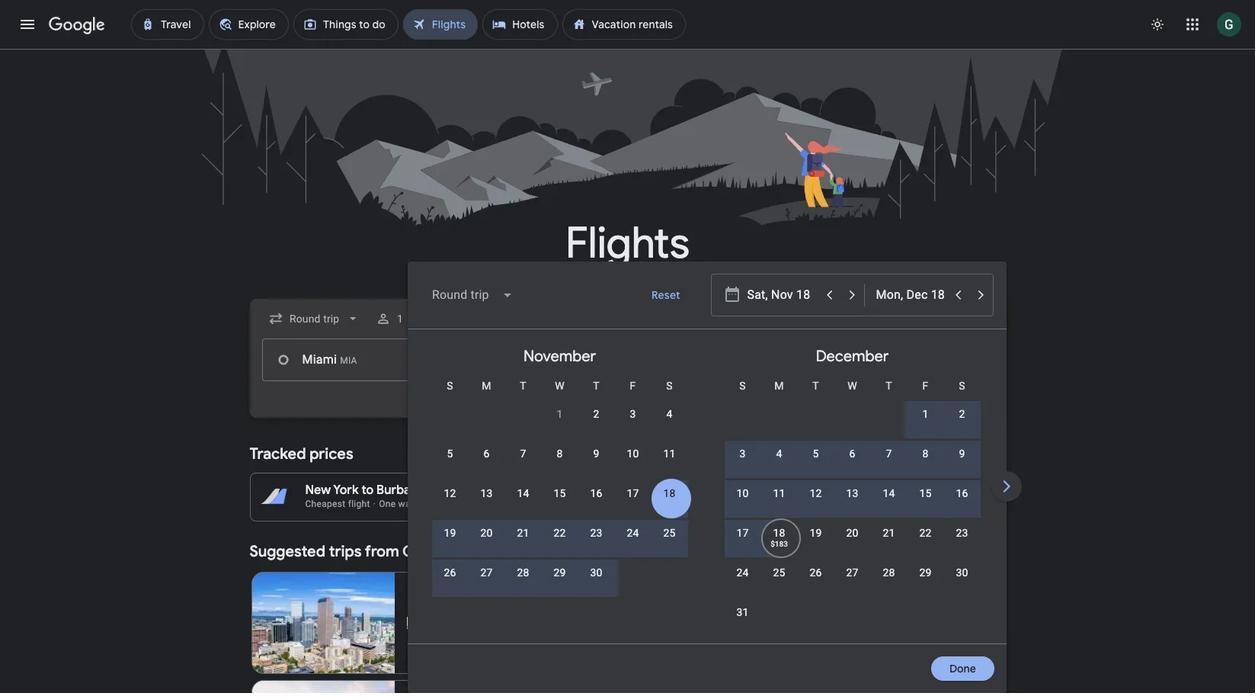 Task type: describe. For each thing, give the bounding box(es) containing it.
1 9 button from the left
[[578, 446, 615, 483]]

1 horizontal spatial 24 button
[[725, 565, 761, 602]]

1 vertical spatial departure text field
[[747, 339, 852, 380]]

tue, dec 26 element
[[810, 565, 822, 580]]

2 30 button from the left
[[944, 565, 981, 602]]

Flight search field
[[237, 262, 1256, 693]]

mon, dec 18, return date. element
[[773, 525, 786, 541]]

1 vertical spatial 17 button
[[725, 525, 761, 562]]

search button
[[587, 401, 668, 432]]

18 $183
[[771, 527, 788, 548]]

12 for sun, nov 12 element
[[444, 487, 456, 499]]

destinations.
[[685, 492, 741, 502]]

wed, dec 6 element
[[850, 446, 856, 461]]

10 for fri, nov 10 element
[[627, 448, 639, 460]]

0 vertical spatial you
[[788, 480, 803, 490]]

reset
[[652, 288, 680, 302]]

0 vertical spatial flights
[[566, 217, 690, 271]]

search
[[621, 409, 656, 423]]

25 for sat, nov 25 element
[[664, 527, 676, 539]]

sat, nov 25 element
[[664, 525, 676, 541]]

4 button inside "row"
[[761, 446, 798, 483]]

15 for fri, dec 15 element
[[920, 487, 932, 499]]

sun, dec 31 element
[[737, 605, 749, 620]]

12 for tue, dec 12 element
[[810, 487, 822, 499]]

27 for mon, nov 27 element
[[481, 566, 493, 579]]

1 horizontal spatial and
[[941, 480, 957, 490]]

sat, dec 23 element
[[956, 525, 969, 541]]

wed, nov 29 element
[[554, 565, 566, 580]]

fri, dec 1 element
[[923, 406, 929, 422]]

can
[[749, 480, 765, 490]]

1 5 button from the left
[[432, 446, 468, 483]]

daily
[[793, 492, 813, 502]]

f for december
[[923, 380, 929, 392]]

row containing 10
[[725, 479, 981, 522]]

1 vertical spatial and
[[816, 492, 832, 502]]

25 button inside november 'row group'
[[651, 525, 688, 562]]

16 for thu, nov 16 "element"
[[590, 487, 603, 499]]

row containing 5
[[432, 439, 688, 483]]

row containing 24
[[725, 558, 981, 602]]

15 for wed, nov 15 element
[[554, 487, 566, 499]]

3 for sun, dec 3 element
[[740, 448, 746, 460]]

4 t from the left
[[886, 380, 893, 392]]

Return text field
[[876, 274, 947, 316]]

sat, nov 11 element
[[664, 446, 676, 461]]

1 21 button from the left
[[505, 525, 542, 562]]

1 button for november
[[542, 406, 578, 443]]

11 button inside november 'row group'
[[651, 446, 688, 483]]

row containing 3
[[725, 439, 981, 483]]

done
[[950, 662, 976, 675]]

sun, nov 5 element
[[447, 446, 453, 461]]

9 for 'thu, nov 9' element at the bottom of page
[[594, 448, 600, 460]]

26 for 'tue, dec 26' element
[[810, 566, 822, 579]]

fri, nov 24 element
[[627, 525, 639, 541]]

new york to burbank or los angeles
[[305, 483, 511, 498]]

fri, dec 22 element
[[920, 525, 932, 541]]

13 for wed, dec 13 element
[[847, 487, 859, 499]]

1 26 button from the left
[[432, 565, 468, 602]]

Return text field
[[876, 339, 981, 380]]

york
[[333, 483, 359, 498]]

1 vertical spatial 10 button
[[725, 486, 761, 522]]

row containing 26
[[432, 558, 615, 602]]

0 vertical spatial 10 button
[[615, 446, 651, 483]]

we'll
[[743, 492, 763, 502]]

6 for wed, dec 6 element at the right of the page
[[850, 448, 856, 460]]

wed, nov 1 element
[[557, 406, 563, 422]]

18 for 18 $183
[[773, 527, 786, 539]]

mon, dec 25 element
[[773, 565, 786, 580]]

about
[[890, 492, 915, 502]]

2 – 9
[[429, 602, 453, 614]]

cheapest
[[305, 499, 346, 509]]

5 for sun, nov 5 element
[[447, 448, 453, 460]]

grid inside the flight search field
[[414, 335, 1256, 653]]

2 21 button from the left
[[871, 525, 908, 562]]

0 horizontal spatial 24 button
[[615, 525, 651, 562]]

2 20 button from the left
[[834, 525, 871, 562]]

w for december
[[848, 380, 858, 392]]

suggested
[[250, 542, 326, 561]]

0 horizontal spatial 17 button
[[615, 486, 651, 522]]

burbank
[[377, 483, 425, 498]]

1 7 button from the left
[[505, 446, 542, 483]]

sun, nov 12 element
[[444, 486, 456, 501]]

tracked prices region
[[250, 436, 1006, 521]]

thu, dec 28 element
[[883, 565, 895, 580]]

m for december
[[775, 380, 784, 392]]

from
[[365, 542, 399, 561]]

22 for fri, dec 22 element
[[920, 527, 932, 539]]

17 for the fri, nov 17 element
[[627, 487, 639, 499]]

1 button for december
[[908, 406, 944, 443]]

1 inside 1 popup button
[[397, 313, 403, 325]]

29 for fri, dec 29 element
[[920, 566, 932, 579]]

28 button inside november 'row group'
[[505, 565, 542, 602]]

2 27 button from the left
[[834, 565, 871, 602]]

sat, dec 16 element
[[956, 486, 969, 501]]

1 12 button from the left
[[432, 486, 468, 522]]

6 button inside november 'row group'
[[468, 446, 505, 483]]

1 s from the left
[[447, 380, 453, 392]]

mon, dec 4 element
[[776, 446, 783, 461]]

11 for mon, dec 11 element
[[773, 487, 786, 499]]

one way
[[379, 499, 415, 509]]

29 for wed, nov 29 element
[[554, 566, 566, 579]]

tue, nov 21 element
[[517, 525, 530, 541]]

tue, nov 7 element
[[520, 446, 526, 461]]

4 s from the left
[[959, 380, 966, 392]]

tue, nov 28 element
[[517, 565, 530, 580]]

m for november
[[482, 380, 492, 392]]

21 for tue, nov 21 element
[[517, 527, 530, 539]]

mon, nov 6 element
[[484, 446, 490, 461]]

denver
[[407, 585, 449, 600]]

sun, dec 17 element
[[737, 525, 749, 541]]

13 for mon, nov 13 element
[[481, 487, 493, 499]]

one
[[379, 499, 396, 509]]

wed, nov 22 element
[[554, 525, 566, 541]]

1 vertical spatial you
[[847, 492, 863, 502]]

1 horizontal spatial 3 button
[[725, 446, 761, 483]]

let
[[834, 492, 845, 502]]

prices inside google flights can help you track prices for selected flights and destinations. we'll check daily and let you know about significant price changes.
[[830, 480, 856, 490]]

6 button inside 'december' row group
[[834, 446, 871, 483]]

6 for mon, nov 6 element on the left bottom of page
[[484, 448, 490, 460]]

28 for thu, dec 28 'element'
[[883, 566, 895, 579]]

row containing 17
[[725, 518, 981, 562]]

thu, dec 14 element
[[883, 486, 895, 501]]

2 7 button from the left
[[871, 446, 908, 483]]

angeles
[[465, 483, 511, 498]]

11 for sat, nov 11 element
[[664, 448, 676, 460]]

2 16 button from the left
[[944, 486, 981, 522]]

sat, dec 2 element
[[959, 406, 966, 422]]

fri, nov 10 element
[[627, 446, 639, 461]]

way
[[398, 499, 415, 509]]

2 s from the left
[[667, 380, 673, 392]]

november
[[524, 347, 596, 366]]

2 button for december
[[944, 406, 981, 443]]

30 for sat, dec 30 element
[[956, 566, 969, 579]]

los
[[443, 483, 463, 498]]

google flights can help you track prices for selected flights and destinations. we'll check daily and let you know about significant price changes.
[[685, 480, 986, 515]]

mon, nov 13 element
[[481, 486, 493, 501]]

mon, nov 20 element
[[481, 525, 493, 541]]

1 30 button from the left
[[578, 565, 615, 602]]

wed, nov 15 element
[[554, 486, 566, 501]]

1 20 button from the left
[[468, 525, 505, 562]]

26 for sun, nov 26 element
[[444, 566, 456, 579]]

wed, nov 8 element
[[557, 446, 563, 461]]

24 for fri, nov 24 element
[[627, 527, 639, 539]]

28 for tue, nov 28 element
[[517, 566, 530, 579]]

tracked
[[250, 444, 306, 464]]

2 23 button from the left
[[944, 525, 981, 562]]

november row group
[[414, 335, 706, 637]]

to
[[362, 483, 374, 498]]

flight
[[348, 499, 370, 509]]

2 15 button from the left
[[908, 486, 944, 522]]



Task type: locate. For each thing, give the bounding box(es) containing it.
16 for sat, dec 16 element
[[956, 487, 969, 499]]

16 right fri, dec 15 element
[[956, 487, 969, 499]]

denver dec 2 – 9
[[407, 585, 453, 614]]

3 t from the left
[[813, 380, 819, 392]]

4 inside "row"
[[776, 448, 783, 460]]

, 183 us dollars element
[[771, 540, 788, 548]]

4 for sat, nov 4 element
[[667, 408, 673, 420]]

change appearance image
[[1140, 6, 1176, 43]]

7
[[520, 448, 526, 460], [886, 448, 892, 460]]

all
[[976, 448, 988, 461]]

1 horizontal spatial 11
[[773, 487, 786, 499]]

charlotte
[[403, 542, 469, 561]]

0 horizontal spatial 5
[[447, 448, 453, 460]]

4 button up sat, nov 11 element
[[651, 406, 688, 443]]

0 vertical spatial 25
[[664, 527, 676, 539]]

20 button up wed, dec 27 'element'
[[834, 525, 871, 562]]

0 horizontal spatial 2
[[594, 408, 600, 420]]

grid containing november
[[414, 335, 1256, 653]]

11 left daily
[[773, 487, 786, 499]]

f for november
[[630, 380, 636, 392]]

0 horizontal spatial prices
[[310, 444, 354, 464]]

1 29 button from the left
[[542, 565, 578, 602]]

1 5 from the left
[[447, 448, 453, 460]]

0 horizontal spatial 23 button
[[578, 525, 615, 562]]

0 vertical spatial 24 button
[[615, 525, 651, 562]]

16
[[590, 487, 603, 499], [956, 487, 969, 499]]

20 left thu, dec 21 element
[[847, 527, 859, 539]]

2 2 from the left
[[959, 408, 966, 420]]

0 horizontal spatial 2 button
[[578, 406, 615, 443]]

1 horizontal spatial 10
[[737, 487, 749, 499]]

1 2 from the left
[[594, 408, 600, 420]]

21 inside november 'row group'
[[517, 527, 530, 539]]

1 9 from the left
[[594, 448, 600, 460]]

2 13 button from the left
[[834, 486, 871, 522]]

suggested trips from charlotte region
[[250, 534, 1006, 693]]

track
[[806, 480, 827, 490]]

12
[[444, 487, 456, 499], [810, 487, 822, 499]]

1 13 from the left
[[481, 487, 493, 499]]

21 right the mon, nov 20 element
[[517, 527, 530, 539]]

1 horizontal spatial 13 button
[[834, 486, 871, 522]]

22 button up fri, dec 29 element
[[908, 525, 944, 562]]

24 inside 'december' row group
[[737, 566, 749, 579]]

fri, dec 8 element
[[923, 446, 929, 461]]

0 horizontal spatial 25 button
[[651, 525, 688, 562]]

15
[[554, 487, 566, 499], [920, 487, 932, 499]]

9 button up thu, nov 16 "element"
[[578, 446, 615, 483]]

main menu image
[[18, 15, 37, 34]]

for
[[858, 480, 870, 490]]

s up sun, nov 5 element
[[447, 380, 453, 392]]

29 button
[[542, 565, 578, 602], [908, 565, 944, 602]]

1 22 button from the left
[[542, 525, 578, 562]]

1 horizontal spatial 17
[[737, 527, 749, 539]]

know
[[865, 492, 888, 502]]

m
[[482, 380, 492, 392], [775, 380, 784, 392]]

1 12 from the left
[[444, 487, 456, 499]]

0 horizontal spatial 16
[[590, 487, 603, 499]]

2 8 button from the left
[[908, 446, 944, 483]]

19 inside november 'row group'
[[444, 527, 456, 539]]

thu, nov 9 element
[[594, 446, 600, 461]]

changes.
[[685, 504, 724, 515]]

sun, nov 19 element
[[444, 525, 456, 541]]

22 inside november 'row group'
[[554, 527, 566, 539]]

wed, dec 20 element
[[847, 525, 859, 541]]

0 horizontal spatial 3 button
[[615, 406, 651, 443]]

1 19 from the left
[[444, 527, 456, 539]]

1 inside november 'row group'
[[557, 408, 563, 420]]

15 button
[[542, 486, 578, 522], [908, 486, 944, 522]]

thu, nov 2 element
[[594, 406, 600, 422]]

tue, dec 12 element
[[810, 486, 822, 501]]

14 inside november 'row group'
[[517, 487, 530, 499]]

1 horizontal spatial 13
[[847, 487, 859, 499]]

1 horizontal spatial 5 button
[[798, 446, 834, 483]]

check
[[766, 492, 791, 502]]

2 14 button from the left
[[871, 486, 908, 522]]

27 button left tue, nov 28 element
[[468, 565, 505, 602]]

26 button down charlotte
[[432, 565, 468, 602]]

25 inside 'december' row group
[[773, 566, 786, 579]]

27 button left thu, dec 28 'element'
[[834, 565, 871, 602]]

29 inside 'december' row group
[[920, 566, 932, 579]]

19 up charlotte
[[444, 527, 456, 539]]

row containing 12
[[432, 479, 688, 522]]

1 30 from the left
[[590, 566, 603, 579]]

19 for the sun, nov 19 element
[[444, 527, 456, 539]]

1 vertical spatial 3
[[740, 448, 746, 460]]

28 right wed, dec 27 'element'
[[883, 566, 895, 579]]

16 inside november 'row group'
[[590, 487, 603, 499]]

2 16 from the left
[[956, 487, 969, 499]]

10
[[627, 448, 639, 460], [737, 487, 749, 499]]

11 right fri, nov 10 element
[[664, 448, 676, 460]]

21 left fri, dec 22 element
[[883, 527, 895, 539]]

1 horizontal spatial 2
[[959, 408, 966, 420]]

19 for the tue, dec 19 element
[[810, 527, 822, 539]]

suggested trips from charlotte
[[250, 542, 469, 561]]

18 inside 18 button
[[664, 487, 676, 499]]

23
[[590, 527, 603, 539], [956, 527, 969, 539]]

2 22 from the left
[[920, 527, 932, 539]]

w
[[555, 380, 565, 392], [848, 380, 858, 392]]

10 right 'thu, nov 9' element at the bottom of page
[[627, 448, 639, 460]]

15 inside 'december' row group
[[920, 487, 932, 499]]

14 right for
[[883, 487, 895, 499]]

0 horizontal spatial 10 button
[[615, 446, 651, 483]]

tue, nov 14 element
[[517, 486, 530, 501]]

28 button right mon, nov 27 element
[[505, 565, 542, 602]]

sun, dec 3 element
[[740, 446, 746, 461]]

1 vertical spatial 4 button
[[761, 446, 798, 483]]

2 for december
[[959, 408, 966, 420]]

0 vertical spatial prices
[[310, 444, 354, 464]]

15 button up wed, nov 22 element
[[542, 486, 578, 522]]

2 w from the left
[[848, 380, 858, 392]]

9 inside 'december' row group
[[959, 448, 966, 460]]

16 button up thu, nov 23 element
[[578, 486, 615, 522]]

1 horizontal spatial 21
[[883, 527, 895, 539]]

4 for the mon, dec 4 element in the bottom right of the page
[[776, 448, 783, 460]]

2 5 from the left
[[813, 448, 819, 460]]

1 16 from the left
[[590, 487, 603, 499]]

8
[[557, 448, 563, 460], [923, 448, 929, 460]]

22 inside 'december' row group
[[920, 527, 932, 539]]

1 26 from the left
[[444, 566, 456, 579]]

2 21 from the left
[[883, 527, 895, 539]]

sat, dec 9 element
[[959, 446, 966, 461]]

12 left let
[[810, 487, 822, 499]]

29
[[554, 566, 566, 579], [920, 566, 932, 579]]

2 button for november
[[578, 406, 615, 443]]

7 button up thu, dec 14 'element'
[[871, 446, 908, 483]]

2 28 from the left
[[883, 566, 895, 579]]

23 inside november 'row group'
[[590, 527, 603, 539]]

10 inside november 'row group'
[[627, 448, 639, 460]]

28
[[517, 566, 530, 579], [883, 566, 895, 579]]

thu, dec 21 element
[[883, 525, 895, 541]]

20 for wed, dec 20 element
[[847, 527, 859, 539]]

0 horizontal spatial 9 button
[[578, 446, 615, 483]]

28 inside 'december' row group
[[883, 566, 895, 579]]

11
[[664, 448, 676, 460], [773, 487, 786, 499]]

10 left can
[[737, 487, 749, 499]]

7 button
[[505, 446, 542, 483], [871, 446, 908, 483]]

you up daily
[[788, 480, 803, 490]]

2 12 from the left
[[810, 487, 822, 499]]

w inside november 'row group'
[[555, 380, 565, 392]]

30 inside 'december' row group
[[956, 566, 969, 579]]

f up fri, nov 3 element
[[630, 380, 636, 392]]

7 inside november 'row group'
[[520, 448, 526, 460]]

30 right wed, nov 29 element
[[590, 566, 603, 579]]

1 horizontal spatial 7 button
[[871, 446, 908, 483]]

selected
[[873, 480, 909, 490]]

1 horizontal spatial 23
[[956, 527, 969, 539]]

1 for november
[[557, 408, 563, 420]]

22 button
[[542, 525, 578, 562], [908, 525, 944, 562]]

30 inside november 'row group'
[[590, 566, 603, 579]]

9
[[594, 448, 600, 460], [959, 448, 966, 460]]

3 inside 'december' row group
[[740, 448, 746, 460]]

9 button
[[578, 446, 615, 483], [944, 446, 981, 483]]

3 s from the left
[[740, 380, 746, 392]]

21 inside 'december' row group
[[883, 527, 895, 539]]

fri, dec 15 element
[[920, 486, 932, 501]]

2 12 button from the left
[[798, 486, 834, 522]]

13 right los
[[481, 487, 493, 499]]

done button
[[931, 650, 995, 687]]

price
[[965, 492, 986, 502]]

12 button
[[432, 486, 468, 522], [798, 486, 834, 522]]

27 inside 'december' row group
[[847, 566, 859, 579]]

5 button up tue, dec 12 element
[[798, 446, 834, 483]]

0 vertical spatial 4
[[667, 408, 673, 420]]

14 inside 'december' row group
[[883, 487, 895, 499]]

19 left wed, dec 20 element
[[810, 527, 822, 539]]

you down for
[[847, 492, 863, 502]]

2 26 from the left
[[810, 566, 822, 579]]

3 for fri, nov 3 element
[[630, 408, 636, 420]]

wed, dec 27 element
[[847, 565, 859, 580]]

2 19 button from the left
[[798, 525, 834, 562]]

december
[[816, 347, 889, 366]]

tue, dec 5 element
[[813, 446, 819, 461]]

flights up the reset
[[566, 217, 690, 271]]

4 right search
[[667, 408, 673, 420]]

0 horizontal spatial 24
[[627, 527, 639, 539]]

m inside 'row group'
[[482, 380, 492, 392]]

2 t from the left
[[593, 380, 600, 392]]

22 button up wed, nov 29 element
[[542, 525, 578, 562]]

30
[[590, 566, 603, 579], [956, 566, 969, 579]]

0 vertical spatial 25 button
[[651, 525, 688, 562]]

1 horizontal spatial 23 button
[[944, 525, 981, 562]]

18 button
[[651, 486, 688, 522]]

flights
[[912, 480, 939, 490]]

23 button up thu, nov 30 'element'
[[578, 525, 615, 562]]

google
[[685, 480, 715, 490]]

0 horizontal spatial 20
[[481, 527, 493, 539]]

21
[[517, 527, 530, 539], [883, 527, 895, 539]]

1 horizontal spatial 4
[[776, 448, 783, 460]]

13
[[481, 487, 493, 499], [847, 487, 859, 499]]

1 t from the left
[[520, 380, 527, 392]]

 image
[[373, 499, 376, 509]]

11 button
[[651, 446, 688, 483], [761, 486, 798, 522]]

1 28 from the left
[[517, 566, 530, 579]]

1 horizontal spatial 12 button
[[798, 486, 834, 522]]

24 button right thu, nov 23 element
[[615, 525, 651, 562]]

m up the mon, dec 4 element in the bottom right of the page
[[775, 380, 784, 392]]

19 button up sun, nov 26 element
[[432, 525, 468, 562]]

2 1 button from the left
[[908, 406, 944, 443]]

0 horizontal spatial 27
[[481, 566, 493, 579]]

1 horizontal spatial 20
[[847, 527, 859, 539]]

1 vertical spatial 25 button
[[761, 565, 798, 602]]

0 horizontal spatial 3
[[630, 408, 636, 420]]

20 for the mon, nov 20 element
[[481, 527, 493, 539]]

flights
[[566, 217, 690, 271], [718, 480, 747, 490]]

1 15 from the left
[[554, 487, 566, 499]]

1 23 button from the left
[[578, 525, 615, 562]]

 image inside tracked prices region
[[373, 499, 376, 509]]

1 14 button from the left
[[505, 486, 542, 522]]

29 button right thu, dec 28 'element'
[[908, 565, 944, 602]]

5 up track
[[813, 448, 819, 460]]

fri, nov 17 element
[[627, 486, 639, 501]]

1 vertical spatial 24 button
[[725, 565, 761, 602]]

fri, dec 29 element
[[920, 565, 932, 580]]

grid
[[414, 335, 1256, 653]]

6 button
[[468, 446, 505, 483], [834, 446, 871, 483]]

1 f from the left
[[630, 380, 636, 392]]

thu, nov 16 element
[[590, 486, 603, 501]]

10 inside 'december' row group
[[737, 487, 749, 499]]

0 horizontal spatial 30
[[590, 566, 603, 579]]

2 20 from the left
[[847, 527, 859, 539]]

23 inside 'december' row group
[[956, 527, 969, 539]]

and up significant
[[941, 480, 957, 490]]

7 up selected
[[886, 448, 892, 460]]

2 horizontal spatial 1
[[923, 408, 929, 420]]

3 button
[[615, 406, 651, 443], [725, 446, 761, 483]]

sun, nov 26 element
[[444, 565, 456, 580]]

2 m from the left
[[775, 380, 784, 392]]

next image
[[988, 468, 1025, 505]]

1 1 button from the left
[[542, 406, 578, 443]]

9 inside november 'row group'
[[594, 448, 600, 460]]

25 down , 183 us dollars 'element'
[[773, 566, 786, 579]]

sat, nov 18, departure date. element
[[664, 486, 676, 501]]

16 left the fri, nov 17 element
[[590, 487, 603, 499]]

0 horizontal spatial 4
[[667, 408, 673, 420]]

2 7 from the left
[[886, 448, 892, 460]]

27 left thu, dec 28 'element'
[[847, 566, 859, 579]]

row group
[[999, 335, 1256, 637]]

16 button up sat, dec 23 element
[[944, 486, 981, 522]]

2 28 button from the left
[[871, 565, 908, 602]]

1 horizontal spatial 1
[[557, 408, 563, 420]]

23 for sat, dec 23 element
[[956, 527, 969, 539]]

28 button inside 'december' row group
[[871, 565, 908, 602]]

tue, dec 19 element
[[810, 525, 822, 541]]

23 button up sat, dec 30 element
[[944, 525, 981, 562]]

14 for tue, nov 14 element
[[517, 487, 530, 499]]

26 down charlotte
[[444, 566, 456, 579]]

f inside 'december' row group
[[923, 380, 929, 392]]

0 horizontal spatial 9
[[594, 448, 600, 460]]

5 inside november 'row group'
[[447, 448, 453, 460]]

w down december
[[848, 380, 858, 392]]

1 horizontal spatial 28 button
[[871, 565, 908, 602]]

1 inside 'december' row group
[[923, 408, 929, 420]]

8 inside november 'row group'
[[557, 448, 563, 460]]

sun, dec 24 element
[[737, 565, 749, 580]]

3 right thu, nov 2 element
[[630, 408, 636, 420]]

flights up destinations.
[[718, 480, 747, 490]]

21 button up thu, dec 28 'element'
[[871, 525, 908, 562]]

0 horizontal spatial 1
[[397, 313, 403, 325]]

25
[[664, 527, 676, 539], [773, 566, 786, 579]]

7 button up tue, nov 14 element
[[505, 446, 542, 483]]

2 f from the left
[[923, 380, 929, 392]]

1 horizontal spatial 16
[[956, 487, 969, 499]]

6 left thu, dec 7 element
[[850, 448, 856, 460]]

1 button
[[370, 300, 431, 337]]

2 27 from the left
[[847, 566, 859, 579]]

15 button up fri, dec 22 element
[[908, 486, 944, 522]]

2 right wed, nov 1 element
[[594, 408, 600, 420]]

1 2 button from the left
[[578, 406, 615, 443]]

1 w from the left
[[555, 380, 565, 392]]

10 for sun, dec 10 element
[[737, 487, 749, 499]]

8 for the fri, dec 8 element at the right bottom of page
[[923, 448, 929, 460]]

25 button inside 'december' row group
[[761, 565, 798, 602]]

30 button right wed, nov 29 element
[[578, 565, 615, 602]]

4 inside november 'row group'
[[667, 408, 673, 420]]

mon, dec 11 element
[[773, 486, 786, 501]]

1 23 from the left
[[590, 527, 603, 539]]

26
[[444, 566, 456, 579], [810, 566, 822, 579]]

tracked prices
[[250, 444, 354, 464]]

thu, nov 30 element
[[590, 565, 603, 580]]

2 30 from the left
[[956, 566, 969, 579]]

9 button up sat, dec 16 element
[[944, 446, 981, 483]]

2 29 from the left
[[920, 566, 932, 579]]

26 button
[[432, 565, 468, 602], [798, 565, 834, 602]]

1 21 from the left
[[517, 527, 530, 539]]

w inside 'december' row group
[[848, 380, 858, 392]]

view
[[949, 448, 974, 461]]

1 6 from the left
[[484, 448, 490, 460]]

0 horizontal spatial 10
[[627, 448, 639, 460]]

row containing 19
[[432, 518, 688, 562]]

18 up , 183 us dollars 'element'
[[773, 527, 786, 539]]

1 7 from the left
[[520, 448, 526, 460]]

1 horizontal spatial 16 button
[[944, 486, 981, 522]]

7 for tue, nov 7 element
[[520, 448, 526, 460]]

0 horizontal spatial 18
[[664, 487, 676, 499]]

19 button
[[432, 525, 468, 562], [798, 525, 834, 562]]

0 horizontal spatial 29 button
[[542, 565, 578, 602]]

2 8 from the left
[[923, 448, 929, 460]]

1 13 button from the left
[[468, 486, 505, 522]]

1 m from the left
[[482, 380, 492, 392]]

None text field
[[262, 339, 477, 381]]

2
[[594, 408, 600, 420], [959, 408, 966, 420]]

f inside november 'row group'
[[630, 380, 636, 392]]

20 button
[[468, 525, 505, 562], [834, 525, 871, 562]]

26 button right mon, dec 25 element
[[798, 565, 834, 602]]

2 button
[[578, 406, 615, 443], [944, 406, 981, 443]]

11 button inside 'december' row group
[[761, 486, 798, 522]]

1 8 button from the left
[[542, 446, 578, 483]]

1 20 from the left
[[481, 527, 493, 539]]

2 13 from the left
[[847, 487, 859, 499]]

16 inside 'december' row group
[[956, 487, 969, 499]]

26 inside 'december' row group
[[810, 566, 822, 579]]

1 19 button from the left
[[432, 525, 468, 562]]

10 button up the fri, nov 17 element
[[615, 446, 651, 483]]

0 horizontal spatial 25
[[664, 527, 676, 539]]

2 22 button from the left
[[908, 525, 944, 562]]

reset button
[[634, 277, 699, 313]]

29 right tue, nov 28 element
[[554, 566, 566, 579]]

1 28 button from the left
[[505, 565, 542, 602]]

25 for mon, dec 25 element
[[773, 566, 786, 579]]

thu, nov 23 element
[[590, 525, 603, 541]]

30 for thu, nov 30 'element'
[[590, 566, 603, 579]]

18
[[664, 487, 676, 499], [773, 527, 786, 539]]

30 button right fri, dec 29 element
[[944, 565, 981, 602]]

help
[[767, 480, 785, 490]]

6 inside 'december' row group
[[850, 448, 856, 460]]

9 left all
[[959, 448, 966, 460]]

27 left tue, nov 28 element
[[481, 566, 493, 579]]

1 horizontal spatial 9
[[959, 448, 966, 460]]

1 horizontal spatial 15 button
[[908, 486, 944, 522]]

1 14 from the left
[[517, 487, 530, 499]]

2 6 button from the left
[[834, 446, 871, 483]]

26 right mon, dec 25 element
[[810, 566, 822, 579]]

trips
[[329, 542, 362, 561]]

23 right fri, dec 22 element
[[956, 527, 969, 539]]

1 horizontal spatial 30
[[956, 566, 969, 579]]

0 horizontal spatial 26 button
[[432, 565, 468, 602]]

f up fri, dec 1 element
[[923, 380, 929, 392]]

24 for sun, dec 24 'element'
[[737, 566, 749, 579]]

mon, nov 27 element
[[481, 565, 493, 580]]

1 vertical spatial prices
[[830, 480, 856, 490]]

0 horizontal spatial 11 button
[[651, 446, 688, 483]]

4 button inside november 'row group'
[[651, 406, 688, 443]]

2 26 button from the left
[[798, 565, 834, 602]]

0 horizontal spatial 4 button
[[651, 406, 688, 443]]

2 6 from the left
[[850, 448, 856, 460]]

2 29 button from the left
[[908, 565, 944, 602]]

1 horizontal spatial 27 button
[[834, 565, 871, 602]]

1 27 button from the left
[[468, 565, 505, 602]]

6
[[484, 448, 490, 460], [850, 448, 856, 460]]

fri, nov 3 element
[[630, 406, 636, 422]]

2 for november
[[594, 408, 600, 420]]

5 button
[[432, 446, 468, 483], [798, 446, 834, 483]]

december row group
[[706, 335, 999, 641]]

1 29 from the left
[[554, 566, 566, 579]]

1 6 button from the left
[[468, 446, 505, 483]]

5 left mon, nov 6 element on the left bottom of page
[[447, 448, 453, 460]]

4 button up mon, dec 11 element
[[761, 446, 798, 483]]

2 5 button from the left
[[798, 446, 834, 483]]

prices
[[310, 444, 354, 464], [830, 480, 856, 490]]

t
[[520, 380, 527, 392], [593, 380, 600, 392], [813, 380, 819, 392], [886, 380, 893, 392]]

10 button up sun, dec 17 element
[[725, 486, 761, 522]]

28 right mon, nov 27 element
[[517, 566, 530, 579]]

17 for sun, dec 17 element
[[737, 527, 749, 539]]

thu, dec 7 element
[[886, 446, 892, 461]]

17 inside november 'row group'
[[627, 487, 639, 499]]

5 for tue, dec 5 element at right
[[813, 448, 819, 460]]

1 horizontal spatial 27
[[847, 566, 859, 579]]

$183
[[771, 540, 788, 548]]

More info text field
[[594, 483, 609, 502]]

1 horizontal spatial 21 button
[[871, 525, 908, 562]]

Departure text field
[[748, 274, 818, 316], [747, 339, 852, 380]]

9 right wed, nov 8 element
[[594, 448, 600, 460]]

1 15 button from the left
[[542, 486, 578, 522]]

8 inside 'december' row group
[[923, 448, 929, 460]]

24 left sat, nov 25 element
[[627, 527, 639, 539]]

1 22 from the left
[[554, 527, 566, 539]]

17 button
[[615, 486, 651, 522], [725, 525, 761, 562]]

27 inside november 'row group'
[[481, 566, 493, 579]]

0 horizontal spatial 7
[[520, 448, 526, 460]]

3
[[630, 408, 636, 420], [740, 448, 746, 460]]

2 15 from the left
[[920, 487, 932, 499]]

2 14 from the left
[[883, 487, 895, 499]]

None field
[[420, 277, 525, 313], [262, 305, 367, 332], [420, 277, 525, 313], [262, 305, 367, 332]]

22 for wed, nov 22 element
[[554, 527, 566, 539]]

22
[[554, 527, 566, 539], [920, 527, 932, 539]]

25 down 18 button
[[664, 527, 676, 539]]

sun, dec 10 element
[[737, 486, 749, 501]]

8 right tue, nov 7 element
[[557, 448, 563, 460]]

11 inside 'december' row group
[[773, 487, 786, 499]]

26 inside november 'row group'
[[444, 566, 456, 579]]

25 button left 'tue, dec 26' element
[[761, 565, 798, 602]]

row
[[542, 393, 688, 443], [908, 393, 981, 443], [432, 439, 688, 483], [725, 439, 981, 483], [432, 479, 688, 522], [725, 479, 981, 522], [432, 518, 688, 562], [725, 518, 981, 562], [432, 558, 615, 602], [725, 558, 981, 602]]

frontier image
[[407, 617, 419, 629]]

31 button
[[725, 605, 761, 641]]

1 button up wed, nov 8 element
[[542, 406, 578, 443]]

2 19 from the left
[[810, 527, 822, 539]]

0 vertical spatial 18
[[664, 487, 676, 499]]

sat, nov 4 element
[[667, 406, 673, 422]]

0 horizontal spatial w
[[555, 380, 565, 392]]

1 vertical spatial 18
[[773, 527, 786, 539]]

23 left fri, nov 24 element
[[590, 527, 603, 539]]

14 button up tue, nov 21 element
[[505, 486, 542, 522]]

19 inside 'december' row group
[[810, 527, 822, 539]]

23 button
[[578, 525, 615, 562], [944, 525, 981, 562]]

0 vertical spatial 3 button
[[615, 406, 651, 443]]

17 button up sun, dec 24 'element'
[[725, 525, 761, 562]]

cheapest flight
[[305, 499, 370, 509]]

w up wed, nov 1 element
[[555, 380, 565, 392]]

6 button up mon, nov 13 element
[[468, 446, 505, 483]]

18 inside 18 $183
[[773, 527, 786, 539]]

5 inside 'december' row group
[[813, 448, 819, 460]]

7 inside 'december' row group
[[886, 448, 892, 460]]

1 horizontal spatial 29
[[920, 566, 932, 579]]

20 inside 'december' row group
[[847, 527, 859, 539]]

0 horizontal spatial 28
[[517, 566, 530, 579]]

15 right tue, nov 14 element
[[554, 487, 566, 499]]

w for november
[[555, 380, 565, 392]]

21 for thu, dec 21 element
[[883, 527, 895, 539]]

13 inside 'december' row group
[[847, 487, 859, 499]]

0 vertical spatial 17
[[627, 487, 639, 499]]

1 vertical spatial 4
[[776, 448, 783, 460]]

new
[[305, 483, 331, 498]]

m up mon, nov 6 element on the left bottom of page
[[482, 380, 492, 392]]

f
[[630, 380, 636, 392], [923, 380, 929, 392]]

1 for december
[[923, 408, 929, 420]]

28 button
[[505, 565, 542, 602], [871, 565, 908, 602]]

0 horizontal spatial 8
[[557, 448, 563, 460]]

7 right mon, nov 6 element on the left bottom of page
[[520, 448, 526, 460]]

dec
[[407, 602, 426, 614]]

18 for 18
[[664, 487, 676, 499]]

1 vertical spatial flights
[[718, 480, 747, 490]]

prices up "new"
[[310, 444, 354, 464]]

0 horizontal spatial 12
[[444, 487, 456, 499]]

23 for thu, nov 23 element
[[590, 527, 603, 539]]

sat, dec 30 element
[[956, 565, 969, 580]]

0 horizontal spatial 16 button
[[578, 486, 615, 522]]

20 inside november 'row group'
[[481, 527, 493, 539]]

6 right sun, nov 5 element
[[484, 448, 490, 460]]

28 button right wed, dec 27 'element'
[[871, 565, 908, 602]]

8 for wed, nov 8 element
[[557, 448, 563, 460]]

0 vertical spatial 10
[[627, 448, 639, 460]]

wed, dec 13 element
[[847, 486, 859, 501]]

12 inside november 'row group'
[[444, 487, 456, 499]]

31
[[737, 606, 749, 618]]

15 inside november 'row group'
[[554, 487, 566, 499]]

1 horizontal spatial 8
[[923, 448, 929, 460]]

2 23 from the left
[[956, 527, 969, 539]]

1 27 from the left
[[481, 566, 493, 579]]

1 horizontal spatial 28
[[883, 566, 895, 579]]

2 inside november 'row group'
[[594, 408, 600, 420]]

13 inside november 'row group'
[[481, 487, 493, 499]]

1 horizontal spatial 12
[[810, 487, 822, 499]]

or
[[428, 483, 440, 498]]

1 16 button from the left
[[578, 486, 615, 522]]

11 inside november 'row group'
[[664, 448, 676, 460]]

1 horizontal spatial 1 button
[[908, 406, 944, 443]]

1 horizontal spatial 19
[[810, 527, 822, 539]]

s up sat, dec 2 element
[[959, 380, 966, 392]]

significant
[[917, 492, 962, 502]]

view all
[[949, 448, 988, 461]]

1 horizontal spatial w
[[848, 380, 858, 392]]

0 horizontal spatial flights
[[566, 217, 690, 271]]

29 right thu, dec 28 'element'
[[920, 566, 932, 579]]

2 9 from the left
[[959, 448, 966, 460]]

5 button up sun, nov 12 element
[[432, 446, 468, 483]]

12 inside 'december' row group
[[810, 487, 822, 499]]

0 vertical spatial departure text field
[[748, 274, 818, 316]]

flights inside google flights can help you track prices for selected flights and destinations. we'll check daily and let you know about significant price changes.
[[718, 480, 747, 490]]

17
[[627, 487, 639, 499], [737, 527, 749, 539]]

1 button up the fri, dec 8 element at the right bottom of page
[[908, 406, 944, 443]]

7 for thu, dec 7 element
[[886, 448, 892, 460]]

4 button
[[651, 406, 688, 443], [761, 446, 798, 483]]

14 for thu, dec 14 'element'
[[883, 487, 895, 499]]

9 for sat, dec 9 element
[[959, 448, 966, 460]]

27 for wed, dec 27 'element'
[[847, 566, 859, 579]]

and down track
[[816, 492, 832, 502]]

13 button
[[468, 486, 505, 522], [834, 486, 871, 522]]

29 inside november 'row group'
[[554, 566, 566, 579]]

1 horizontal spatial 22 button
[[908, 525, 944, 562]]

2 2 button from the left
[[944, 406, 981, 443]]

6 inside november 'row group'
[[484, 448, 490, 460]]

2 9 button from the left
[[944, 446, 981, 483]]

3 button up sun, dec 10 element
[[725, 446, 761, 483]]

0 vertical spatial 4 button
[[651, 406, 688, 443]]

14
[[517, 487, 530, 499], [883, 487, 895, 499]]

19 button up 'tue, dec 26' element
[[798, 525, 834, 562]]

25 inside november 'row group'
[[664, 527, 676, 539]]

13 right let
[[847, 487, 859, 499]]

0 horizontal spatial f
[[630, 380, 636, 392]]

1 vertical spatial 25
[[773, 566, 786, 579]]

1 horizontal spatial flights
[[718, 480, 747, 490]]

1 8 from the left
[[557, 448, 563, 460]]

0 vertical spatial 24
[[627, 527, 639, 539]]

17 right more info text box
[[627, 487, 639, 499]]

28 inside november 'row group'
[[517, 566, 530, 579]]

1 horizontal spatial 19 button
[[798, 525, 834, 562]]

1 horizontal spatial 9 button
[[944, 446, 981, 483]]

0 horizontal spatial 22
[[554, 527, 566, 539]]

1 horizontal spatial 10 button
[[725, 486, 761, 522]]

1 horizontal spatial 11 button
[[761, 486, 798, 522]]

17 inside 'december' row group
[[737, 527, 749, 539]]

more info image
[[594, 483, 609, 498]]

1 horizontal spatial 3
[[740, 448, 746, 460]]

24 inside november 'row group'
[[627, 527, 639, 539]]

m inside row group
[[775, 380, 784, 392]]

3 inside november 'row group'
[[630, 408, 636, 420]]

22 right tue, nov 21 element
[[554, 527, 566, 539]]

30 right fri, dec 29 element
[[956, 566, 969, 579]]

2 inside 'december' row group
[[959, 408, 966, 420]]



Task type: vqa. For each thing, say whether or not it's contained in the screenshot.
rightmost 518
no



